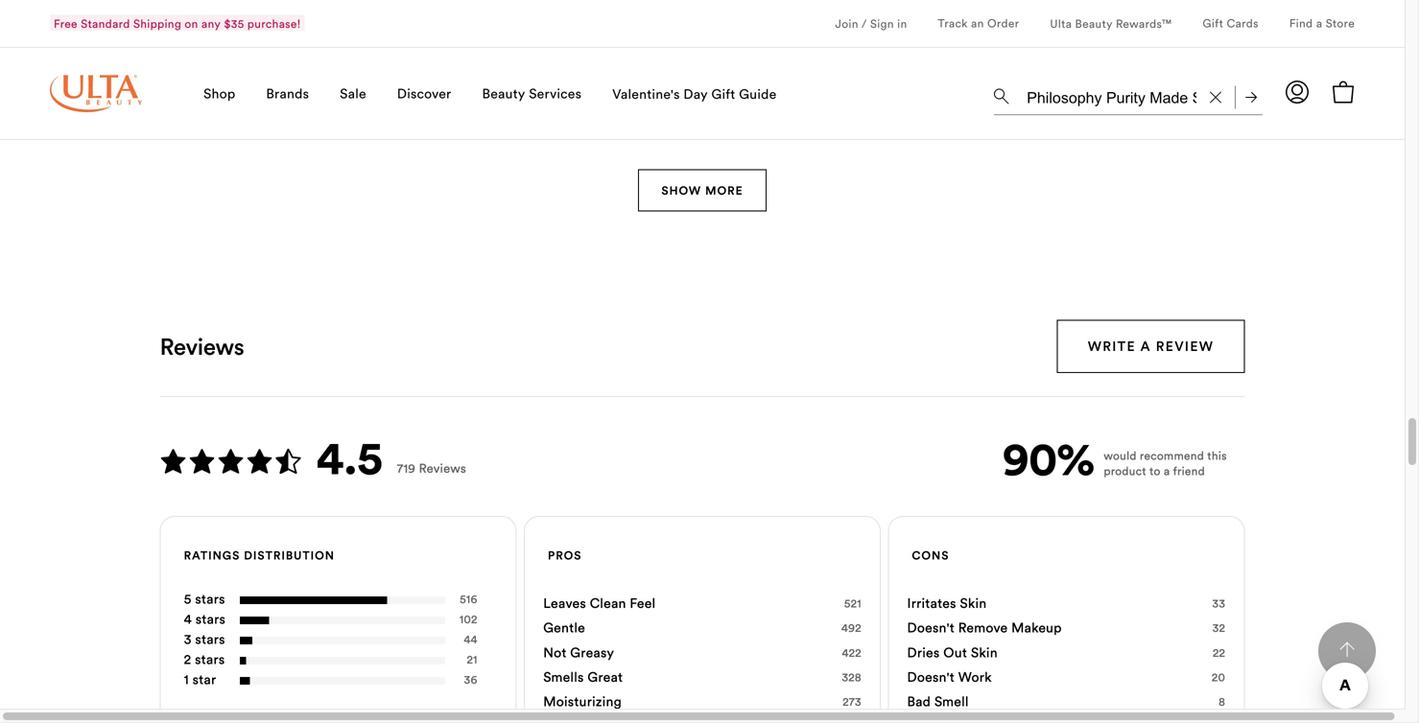 Task type: locate. For each thing, give the bounding box(es) containing it.
gift inside valentine's day gift guide link
[[712, 85, 736, 103]]

gift right day
[[712, 85, 736, 103]]

free
[[54, 16, 78, 31]]

join / sign in
[[836, 16, 908, 31]]

stars for 2 stars
[[195, 651, 225, 669]]

beauty services button
[[482, 47, 582, 140]]

Search products and more search field
[[1025, 77, 1199, 111]]

beauty right ulta
[[1075, 16, 1113, 31]]

group
[[477, 3, 679, 63]]

sale
[[340, 85, 367, 102]]

stars up 4 stars
[[195, 591, 225, 608]]

shipping
[[133, 16, 181, 31]]

719
[[397, 461, 416, 477]]

irritates skin
[[908, 595, 987, 612]]

2
[[519, 36, 526, 54], [184, 651, 191, 669]]

2 doesn't from the top
[[908, 669, 955, 686]]

$35
[[224, 16, 244, 31]]

brands
[[266, 85, 309, 102]]

0 horizontal spatial gift
[[712, 85, 736, 103]]

leaves clean feel
[[543, 595, 656, 612]]

reviews
[[160, 332, 244, 361], [419, 461, 466, 477]]

44
[[464, 633, 478, 647]]

group containing 2
[[477, 3, 679, 63]]

beauty inside button
[[1075, 16, 1113, 31]]

1 vertical spatial reviews
[[419, 461, 466, 477]]

cons
[[912, 549, 950, 563]]

skin down doesn't remove makeup
[[971, 644, 998, 662]]

1
[[184, 671, 189, 689]]

1 horizontal spatial beauty
[[1075, 16, 1113, 31]]

20
[[1212, 670, 1226, 685]]

2 stars from the top
[[196, 611, 226, 628]]

0 horizontal spatial beauty
[[482, 85, 525, 102]]

find a store link
[[1290, 16, 1355, 33]]

0 vertical spatial beauty
[[1075, 16, 1113, 31]]

in
[[898, 16, 908, 31]]

/
[[862, 16, 867, 31]]

gift
[[1203, 16, 1224, 30], [712, 85, 736, 103]]

0
[[594, 36, 602, 54]]

21
[[467, 653, 478, 667]]

ulta beauty rewards™
[[1050, 16, 1172, 31]]

2 down '3'
[[184, 651, 191, 669]]

422
[[842, 646, 862, 660]]

star
[[193, 671, 216, 689]]

1 vertical spatial gift
[[712, 85, 736, 103]]

doesn't
[[908, 620, 955, 637], [908, 669, 955, 686]]

1 vertical spatial 2
[[184, 651, 191, 669]]

bad smell
[[908, 693, 969, 711]]

skin up the remove
[[960, 595, 987, 612]]

beauty services
[[482, 85, 582, 102]]

1 vertical spatial beauty
[[482, 85, 525, 102]]

skin
[[960, 595, 987, 612], [971, 644, 998, 662]]

0 vertical spatial doesn't
[[908, 620, 955, 637]]

stars
[[195, 591, 225, 608], [196, 611, 226, 628], [195, 631, 225, 648], [195, 651, 225, 669]]

valentine's day gift guide link
[[613, 85, 777, 105]]

0 horizontal spatial reviews
[[160, 332, 244, 361]]

a
[[1317, 16, 1323, 30]]

2 stars
[[184, 651, 225, 669]]

stars for 3 stars
[[195, 631, 225, 648]]

stars up 3 stars in the left bottom of the page
[[196, 611, 226, 628]]

stars down 3 stars in the left bottom of the page
[[195, 651, 225, 669]]

smell
[[935, 693, 969, 711]]

beauty inside button
[[482, 85, 525, 102]]

sale button
[[340, 47, 367, 140]]

521
[[844, 597, 862, 611]]

gift cards link
[[1203, 16, 1259, 33]]

beauty down 2 button
[[482, 85, 525, 102]]

standard
[[81, 16, 130, 31]]

0 vertical spatial 2
[[519, 36, 526, 54]]

smells
[[543, 669, 584, 686]]

not greasy
[[543, 644, 614, 662]]

stars for 5 stars
[[195, 591, 225, 608]]

free standard shipping on any $35 purchase!
[[54, 16, 301, 31]]

an
[[971, 16, 984, 30]]

2 for 2 stars
[[184, 651, 191, 669]]

2 up beauty services
[[519, 36, 526, 54]]

3 stars from the top
[[195, 631, 225, 648]]

pros
[[548, 549, 582, 563]]

0 vertical spatial gift
[[1203, 16, 1224, 30]]

1 doesn't from the top
[[908, 620, 955, 637]]

sign
[[870, 16, 894, 31]]

gift left 'cards'
[[1203, 16, 1224, 30]]

102
[[460, 612, 478, 627]]

1 vertical spatial doesn't
[[908, 669, 955, 686]]

stars down 4 stars
[[195, 631, 225, 648]]

None search field
[[994, 73, 1263, 119]]

more
[[706, 183, 743, 198]]

clear search image
[[1210, 92, 1222, 103]]

not
[[543, 644, 567, 662]]

irritates
[[908, 595, 957, 612]]

4 stars from the top
[[195, 651, 225, 669]]

1 star
[[184, 671, 216, 689]]

doesn't down irritates
[[908, 620, 955, 637]]

gift cards
[[1203, 16, 1259, 30]]

492
[[842, 621, 862, 636]]

1 stars from the top
[[195, 591, 225, 608]]

write a review link
[[1057, 320, 1245, 374]]

0 horizontal spatial 2
[[184, 651, 191, 669]]

4.5
[[316, 429, 382, 487]]

feel
[[630, 595, 656, 612]]

1 horizontal spatial 2
[[519, 36, 526, 54]]

doesn't for doesn't remove makeup
[[908, 620, 955, 637]]

2 inside button
[[519, 36, 526, 54]]

doesn't up bad smell
[[908, 669, 955, 686]]

clean
[[590, 595, 626, 612]]

1 horizontal spatial gift
[[1203, 16, 1224, 30]]

doesn't for doesn't work
[[908, 669, 955, 686]]

beauty
[[1075, 16, 1113, 31], [482, 85, 525, 102]]



Task type: describe. For each thing, give the bounding box(es) containing it.
valentine's day gift guide
[[613, 85, 777, 103]]

3
[[184, 631, 192, 648]]

join / sign in button
[[836, 0, 908, 47]]

makeup
[[1012, 620, 1062, 637]]

5 stars
[[184, 591, 225, 608]]

show more
[[662, 183, 743, 198]]

gift inside gift cards "link"
[[1203, 16, 1224, 30]]

ulta
[[1050, 16, 1072, 31]]

find
[[1290, 16, 1313, 30]]

5
[[184, 591, 192, 608]]

273
[[843, 695, 862, 709]]

back to top image
[[1340, 642, 1355, 658]]

0 vertical spatial skin
[[960, 595, 987, 612]]

smells great
[[543, 669, 623, 686]]

0 items in bag image
[[1332, 80, 1355, 103]]

work
[[959, 669, 992, 686]]

stars for 4 stars
[[196, 611, 226, 628]]

2 for 2
[[519, 36, 526, 54]]

services
[[529, 85, 582, 102]]

remove
[[959, 620, 1008, 637]]

8
[[1219, 695, 1226, 709]]

review
[[1156, 338, 1214, 355]]

gentle
[[543, 620, 585, 637]]

dries
[[908, 644, 940, 662]]

leaves
[[543, 595, 586, 612]]

22
[[1213, 646, 1226, 660]]

on
[[185, 16, 198, 31]]

doesn't remove makeup
[[908, 620, 1062, 637]]

4
[[184, 611, 192, 628]]

328
[[842, 670, 862, 685]]

track an order link
[[938, 16, 1020, 33]]

submit image
[[1246, 92, 1257, 103]]

track an order
[[938, 16, 1020, 30]]

3 stars
[[184, 631, 225, 648]]

90%
[[1003, 430, 1095, 488]]

36
[[464, 673, 478, 687]]

rewards™
[[1116, 16, 1172, 31]]

distribution
[[244, 549, 335, 563]]

rated 4.5 out of 5 stars image
[[160, 428, 390, 487]]

33
[[1213, 597, 1226, 611]]

track
[[938, 16, 968, 30]]

log in to your ulta account image
[[1286, 81, 1309, 104]]

order
[[988, 16, 1020, 30]]

0 button
[[552, 27, 620, 63]]

ulta beauty rewards™ button
[[1050, 0, 1172, 47]]

any
[[201, 16, 221, 31]]

1 horizontal spatial reviews
[[419, 461, 466, 477]]

brands button
[[266, 47, 309, 140]]

go to ulta beauty homepage image
[[50, 75, 142, 112]]

ratings
[[184, 549, 240, 563]]

32
[[1213, 621, 1226, 636]]

store
[[1326, 16, 1355, 30]]

join
[[836, 16, 859, 31]]

a
[[1141, 338, 1152, 355]]

discover
[[397, 85, 452, 102]]

0 vertical spatial reviews
[[160, 332, 244, 361]]

day
[[684, 85, 708, 103]]

moisturizing
[[543, 693, 622, 711]]

purchase!
[[247, 16, 301, 31]]

shop
[[203, 85, 236, 102]]

shop button
[[203, 47, 236, 140]]

4 stars
[[184, 611, 226, 628]]

find a store
[[1290, 16, 1355, 30]]

bad
[[908, 693, 931, 711]]

2 button
[[477, 27, 544, 63]]

show more button
[[624, 167, 781, 212]]

write
[[1088, 338, 1136, 355]]

greasy
[[570, 644, 614, 662]]

ratings distribution
[[184, 549, 335, 563]]

1 vertical spatial skin
[[971, 644, 998, 662]]

516
[[460, 592, 478, 607]]

valentine's
[[613, 85, 680, 103]]

write a review
[[1088, 338, 1214, 355]]

guide
[[739, 85, 777, 103]]

out
[[944, 644, 968, 662]]

discover button
[[397, 47, 452, 140]]

cards
[[1227, 16, 1259, 30]]

show
[[662, 183, 702, 198]]

dries out skin
[[908, 644, 998, 662]]



Task type: vqa. For each thing, say whether or not it's contained in the screenshot.
rightmost Only
no



